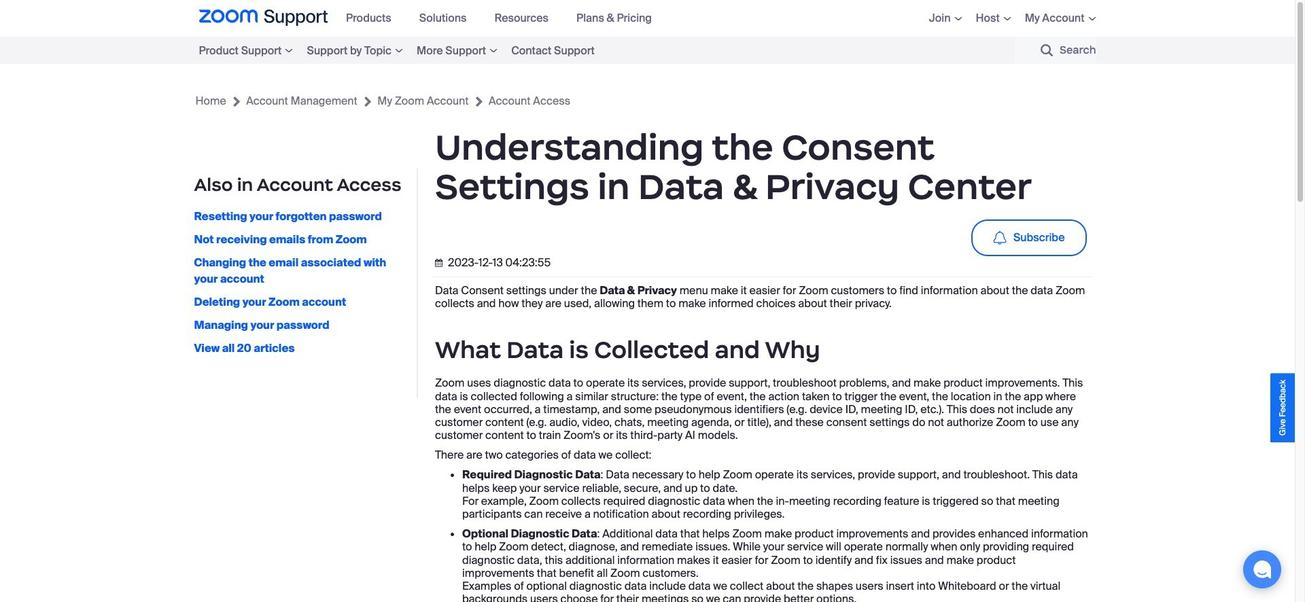 Task type: locate. For each thing, give the bounding box(es) containing it.
menu bar
[[338, 0, 672, 37], [909, 0, 1097, 37], [199, 37, 642, 64]]

search image
[[1041, 44, 1053, 56], [1041, 44, 1053, 56]]

zoom support image
[[199, 10, 328, 27]]

main content
[[0, 64, 1295, 602]]



Task type: describe. For each thing, give the bounding box(es) containing it.
open chat image
[[1253, 560, 1272, 579]]

calendar image
[[435, 259, 446, 267]]



Task type: vqa. For each thing, say whether or not it's contained in the screenshot.
the 'Support by Topic' link
no



